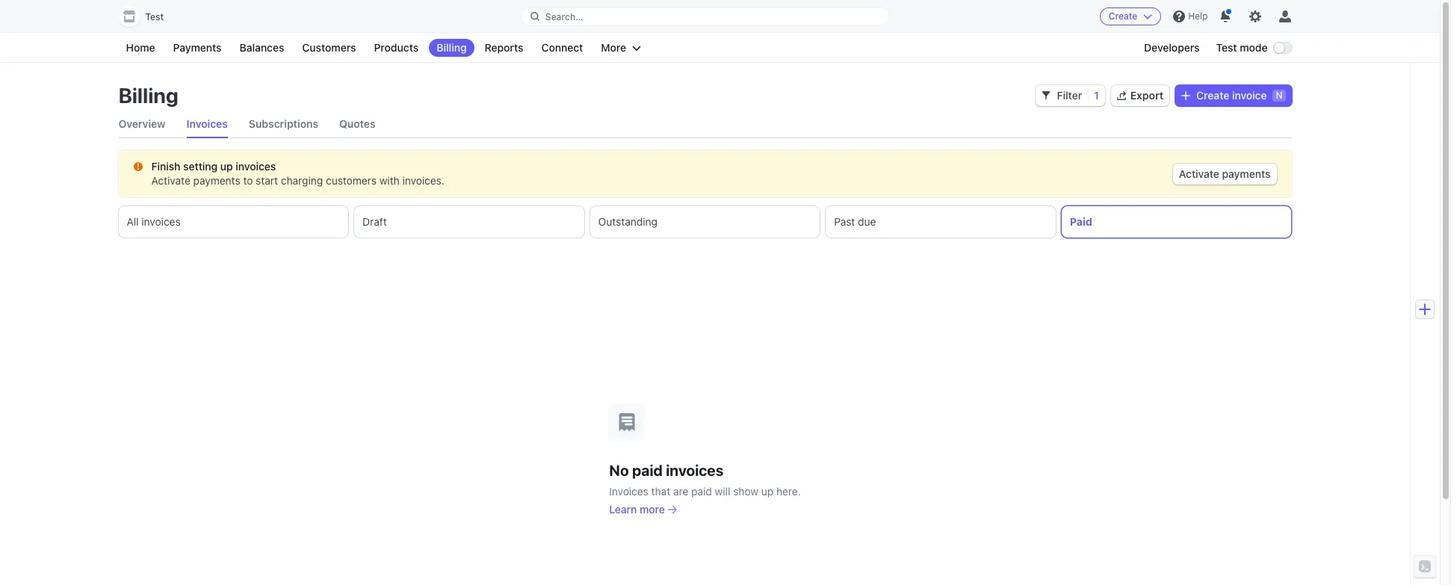 Task type: describe. For each thing, give the bounding box(es) containing it.
0 horizontal spatial paid
[[632, 462, 663, 479]]

search…
[[546, 11, 583, 22]]

test mode
[[1216, 41, 1268, 54]]

balances
[[240, 41, 284, 54]]

invoices link
[[186, 111, 228, 138]]

no
[[609, 462, 629, 479]]

draft
[[363, 215, 387, 228]]

test for test mode
[[1216, 41, 1237, 54]]

all
[[127, 215, 139, 228]]

here.
[[777, 485, 801, 497]]

tab list containing all invoices
[[118, 206, 1292, 238]]

all invoices button
[[118, 206, 348, 238]]

0 vertical spatial billing
[[437, 41, 467, 54]]

products link
[[367, 39, 426, 57]]

payments
[[173, 41, 222, 54]]

developers
[[1144, 41, 1200, 54]]

mode
[[1240, 41, 1268, 54]]

connect link
[[534, 39, 591, 57]]

invoices for invoices
[[186, 117, 228, 130]]

svg image for filter
[[1042, 91, 1051, 100]]

due
[[858, 215, 876, 228]]

are
[[673, 485, 689, 497]]

customers
[[302, 41, 356, 54]]

subscriptions
[[249, 117, 318, 130]]

filter
[[1057, 89, 1082, 102]]

invoice
[[1233, 89, 1267, 102]]

billing link
[[429, 39, 474, 57]]

payments inside finish setting up invoices activate payments to start charging customers with invoices.
[[193, 174, 240, 187]]

create for create invoice
[[1197, 89, 1230, 102]]

outstanding button
[[590, 206, 820, 238]]

test button
[[118, 6, 179, 27]]

n
[[1276, 90, 1283, 101]]

notifications image
[[1220, 10, 1232, 22]]

setting
[[183, 160, 218, 173]]

export button
[[1111, 85, 1170, 106]]

home
[[126, 41, 155, 54]]

test for test
[[145, 11, 164, 22]]

svg image for create invoice
[[1182, 91, 1191, 100]]

quotes link
[[339, 111, 376, 138]]

learn more link
[[609, 502, 677, 517]]

activate payments
[[1179, 167, 1271, 180]]

quotes
[[339, 117, 376, 130]]

1 horizontal spatial payments
[[1223, 167, 1271, 180]]

activate payments link
[[1173, 164, 1277, 185]]

with
[[379, 174, 400, 187]]

Search… search field
[[522, 7, 889, 26]]

to
[[243, 174, 253, 187]]

customers
[[326, 174, 377, 187]]

activate inside finish setting up invoices activate payments to start charging customers with invoices.
[[151, 174, 190, 187]]

past due button
[[826, 206, 1056, 238]]

invoices.
[[403, 174, 445, 187]]

outstanding
[[598, 215, 658, 228]]

create invoice
[[1197, 89, 1267, 102]]



Task type: locate. For each thing, give the bounding box(es) containing it.
1 horizontal spatial up
[[761, 485, 774, 497]]

1 vertical spatial test
[[1216, 41, 1237, 54]]

up inside finish setting up invoices activate payments to start charging customers with invoices.
[[220, 160, 233, 173]]

past
[[834, 215, 855, 228]]

0 horizontal spatial up
[[220, 160, 233, 173]]

payments link
[[166, 39, 229, 57]]

invoices that are paid will show up here.
[[609, 485, 801, 497]]

overview link
[[118, 111, 166, 138]]

connect
[[542, 41, 583, 54]]

paid right the are
[[691, 485, 712, 497]]

will
[[715, 485, 731, 497]]

0 vertical spatial invoices
[[236, 160, 276, 173]]

payments
[[1223, 167, 1271, 180], [193, 174, 240, 187]]

create
[[1109, 10, 1138, 22], [1197, 89, 1230, 102]]

test up home
[[145, 11, 164, 22]]

svg image
[[1042, 91, 1051, 100], [1182, 91, 1191, 100], [133, 162, 142, 171]]

create left invoice
[[1197, 89, 1230, 102]]

billing up the overview
[[118, 83, 179, 108]]

test
[[145, 11, 164, 22], [1216, 41, 1237, 54]]

invoices up 'invoices that are paid will show up here.'
[[666, 462, 724, 479]]

create up developers link
[[1109, 10, 1138, 22]]

reports link
[[477, 39, 531, 57]]

0 horizontal spatial activate
[[151, 174, 190, 187]]

finish
[[151, 160, 180, 173]]

0 vertical spatial tab list
[[118, 111, 1292, 138]]

create button
[[1100, 7, 1162, 25]]

export
[[1131, 89, 1164, 102]]

1 vertical spatial billing
[[118, 83, 179, 108]]

0 vertical spatial create
[[1109, 10, 1138, 22]]

home link
[[118, 39, 163, 57]]

paid button
[[1062, 206, 1292, 238]]

0 vertical spatial up
[[220, 160, 233, 173]]

2 horizontal spatial invoices
[[666, 462, 724, 479]]

billing
[[437, 41, 467, 54], [118, 83, 179, 108]]

0 vertical spatial test
[[145, 11, 164, 22]]

help
[[1189, 10, 1208, 22]]

invoices
[[236, 160, 276, 173], [142, 215, 181, 228], [666, 462, 724, 479]]

invoices inside "button"
[[142, 215, 181, 228]]

paid
[[632, 462, 663, 479], [691, 485, 712, 497]]

2 tab list from the top
[[118, 206, 1292, 238]]

subscriptions link
[[249, 111, 318, 138]]

create for create
[[1109, 10, 1138, 22]]

reports
[[485, 41, 524, 54]]

1 horizontal spatial invoices
[[609, 485, 649, 497]]

past due
[[834, 215, 876, 228]]

finish setting up invoices activate payments to start charging customers with invoices.
[[151, 160, 445, 187]]

0 horizontal spatial billing
[[118, 83, 179, 108]]

no paid invoices
[[609, 462, 724, 479]]

Search… text field
[[522, 7, 889, 26]]

1 horizontal spatial billing
[[437, 41, 467, 54]]

1 horizontal spatial test
[[1216, 41, 1237, 54]]

1
[[1094, 89, 1099, 102]]

1 vertical spatial create
[[1197, 89, 1230, 102]]

create inside button
[[1109, 10, 1138, 22]]

1 horizontal spatial create
[[1197, 89, 1230, 102]]

start
[[256, 174, 278, 187]]

help button
[[1168, 4, 1214, 28]]

0 horizontal spatial create
[[1109, 10, 1138, 22]]

invoices up setting
[[186, 117, 228, 130]]

1 vertical spatial invoices
[[142, 215, 181, 228]]

more button
[[594, 39, 649, 57]]

up right setting
[[220, 160, 233, 173]]

all invoices
[[127, 215, 181, 228]]

svg image right export
[[1182, 91, 1191, 100]]

1 horizontal spatial activate
[[1179, 167, 1220, 180]]

2 vertical spatial invoices
[[666, 462, 724, 479]]

learn more
[[609, 503, 665, 515]]

svg image left finish
[[133, 162, 142, 171]]

0 horizontal spatial payments
[[193, 174, 240, 187]]

activate up paid button
[[1179, 167, 1220, 180]]

developers link
[[1137, 39, 1208, 57]]

1 vertical spatial tab list
[[118, 206, 1292, 238]]

activate down finish
[[151, 174, 190, 187]]

test left the mode
[[1216, 41, 1237, 54]]

1 vertical spatial paid
[[691, 485, 712, 497]]

draft button
[[354, 206, 584, 238]]

tab list
[[118, 111, 1292, 138], [118, 206, 1292, 238]]

invoices
[[186, 117, 228, 130], [609, 485, 649, 497]]

invoices inside tab list
[[186, 117, 228, 130]]

paid
[[1070, 215, 1093, 228]]

that
[[651, 485, 671, 497]]

billing left reports on the left top
[[437, 41, 467, 54]]

balances link
[[232, 39, 292, 57]]

show
[[733, 485, 759, 497]]

invoices right all
[[142, 215, 181, 228]]

1 horizontal spatial invoices
[[236, 160, 276, 173]]

more
[[601, 41, 626, 54]]

test inside button
[[145, 11, 164, 22]]

up left the here.
[[761, 485, 774, 497]]

2 horizontal spatial svg image
[[1182, 91, 1191, 100]]

charging
[[281, 174, 323, 187]]

invoices inside finish setting up invoices activate payments to start charging customers with invoices.
[[236, 160, 276, 173]]

0 vertical spatial invoices
[[186, 117, 228, 130]]

learn
[[609, 503, 637, 515]]

0 horizontal spatial svg image
[[133, 162, 142, 171]]

activate
[[1179, 167, 1220, 180], [151, 174, 190, 187]]

customers link
[[295, 39, 364, 57]]

1 horizontal spatial paid
[[691, 485, 712, 497]]

1 horizontal spatial svg image
[[1042, 91, 1051, 100]]

more
[[640, 503, 665, 515]]

1 vertical spatial invoices
[[609, 485, 649, 497]]

1 tab list from the top
[[118, 111, 1292, 138]]

overview
[[118, 117, 166, 130]]

0 vertical spatial paid
[[632, 462, 663, 479]]

invoices up the to
[[236, 160, 276, 173]]

0 horizontal spatial invoices
[[142, 215, 181, 228]]

0 horizontal spatial test
[[145, 11, 164, 22]]

svg image left filter
[[1042, 91, 1051, 100]]

1 vertical spatial up
[[761, 485, 774, 497]]

invoices for invoices that are paid will show up here.
[[609, 485, 649, 497]]

up
[[220, 160, 233, 173], [761, 485, 774, 497]]

paid up that
[[632, 462, 663, 479]]

tab list containing overview
[[118, 111, 1292, 138]]

0 horizontal spatial invoices
[[186, 117, 228, 130]]

invoices up learn
[[609, 485, 649, 497]]

products
[[374, 41, 419, 54]]



Task type: vqa. For each thing, say whether or not it's contained in the screenshot.
rightmost svg image
yes



